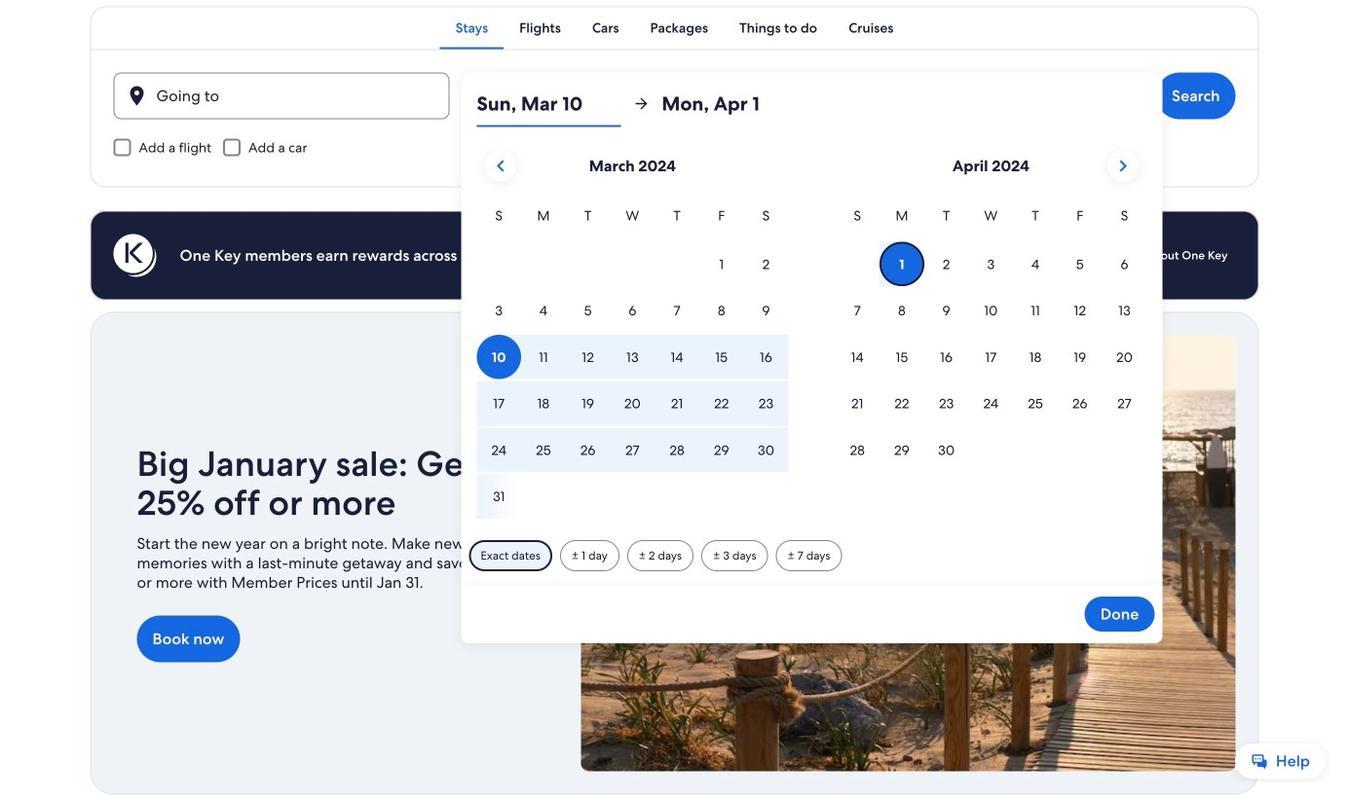 Task type: describe. For each thing, give the bounding box(es) containing it.
directional image
[[632, 95, 650, 112]]



Task type: vqa. For each thing, say whether or not it's contained in the screenshot.
April 2024 element
yes



Task type: locate. For each thing, give the bounding box(es) containing it.
application
[[477, 143, 1147, 521]]

april 2024 element
[[835, 205, 1147, 475]]

march 2024 element
[[477, 205, 788, 521]]

tab list
[[90, 6, 1259, 49]]

next month image
[[1111, 154, 1135, 178]]

previous month image
[[489, 154, 512, 178]]



